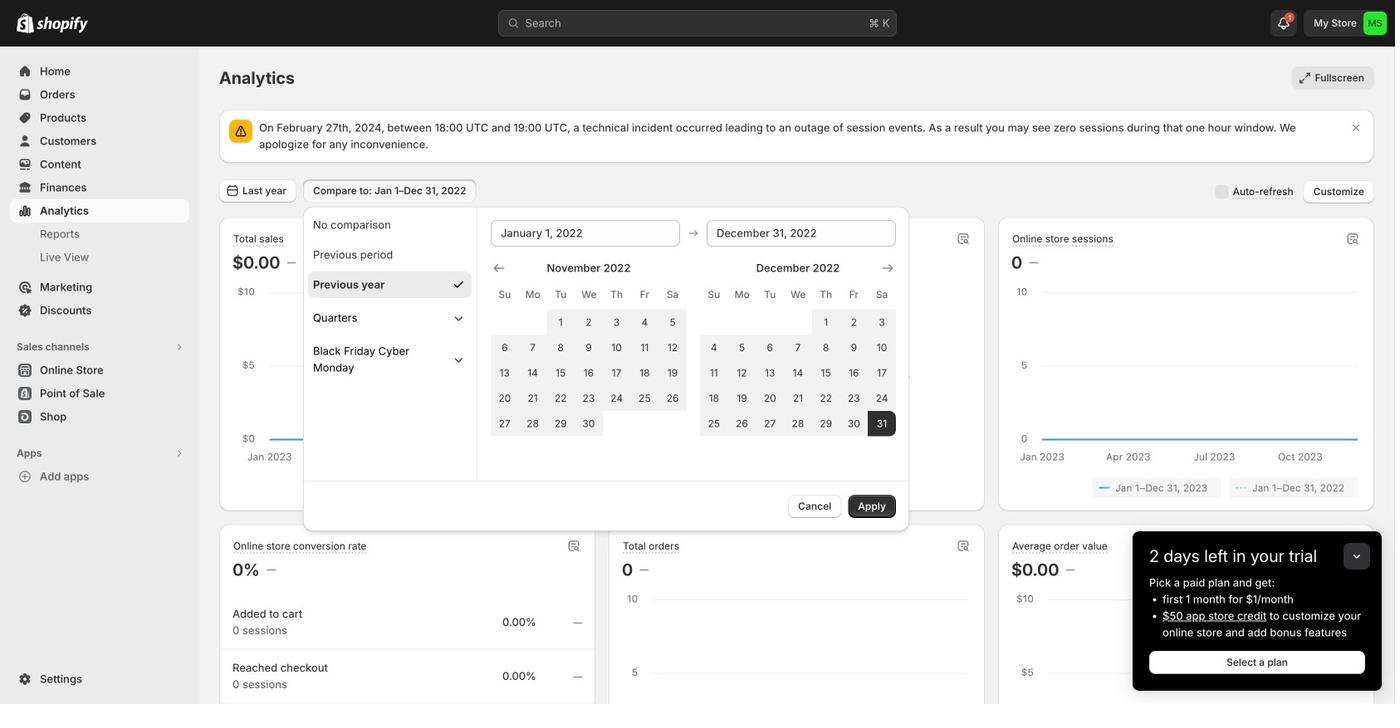 Task type: locate. For each thing, give the bounding box(es) containing it.
thursday element
[[603, 280, 631, 310], [812, 280, 840, 310]]

1 horizontal spatial sunday element
[[700, 280, 728, 310]]

thursday element for wednesday element associated with tuesday element associated with first monday element from the right
[[812, 280, 840, 310]]

tuesday element for 1st monday element
[[547, 280, 575, 310]]

list
[[236, 478, 579, 498], [1015, 478, 1358, 498]]

0 horizontal spatial yyyy-mm-dd text field
[[491, 220, 680, 247]]

0 horizontal spatial saturday element
[[659, 280, 687, 310]]

monday element
[[519, 280, 547, 310], [728, 280, 756, 310]]

0 horizontal spatial sunday element
[[491, 280, 519, 310]]

0 horizontal spatial friday element
[[631, 280, 659, 310]]

sunday element
[[491, 280, 519, 310], [700, 280, 728, 310]]

sunday element for first monday element from the right
[[700, 280, 728, 310]]

1 horizontal spatial saturday element
[[868, 280, 896, 310]]

1 friday element from the left
[[631, 280, 659, 310]]

grid
[[491, 260, 687, 436], [700, 260, 896, 436]]

0 horizontal spatial grid
[[491, 260, 687, 436]]

wednesday element for 1st monday element tuesday element
[[575, 280, 603, 310]]

1 wednesday element from the left
[[575, 280, 603, 310]]

1 horizontal spatial monday element
[[728, 280, 756, 310]]

0 horizontal spatial monday element
[[519, 280, 547, 310]]

saturday element
[[659, 280, 687, 310], [868, 280, 896, 310]]

wednesday element for tuesday element associated with first monday element from the right
[[784, 280, 812, 310]]

0 horizontal spatial wednesday element
[[575, 280, 603, 310]]

2 sunday element from the left
[[700, 280, 728, 310]]

friday element
[[631, 280, 659, 310], [840, 280, 868, 310]]

my store image
[[1364, 12, 1387, 35]]

1 sunday element from the left
[[491, 280, 519, 310]]

wednesday element
[[575, 280, 603, 310], [784, 280, 812, 310]]

1 horizontal spatial tuesday element
[[756, 280, 784, 310]]

1 thursday element from the left
[[603, 280, 631, 310]]

1 horizontal spatial list
[[1015, 478, 1358, 498]]

1 saturday element from the left
[[659, 280, 687, 310]]

2 saturday element from the left
[[868, 280, 896, 310]]

friday element for saturday element related to wednesday element associated with tuesday element associated with first monday element from the right
[[840, 280, 868, 310]]

1 yyyy-mm-dd text field from the left
[[491, 220, 680, 247]]

0 horizontal spatial tuesday element
[[547, 280, 575, 310]]

shopify image
[[37, 16, 88, 33]]

2 wednesday element from the left
[[784, 280, 812, 310]]

0 horizontal spatial list
[[236, 478, 579, 498]]

sunday element for 1st monday element
[[491, 280, 519, 310]]

1 horizontal spatial thursday element
[[812, 280, 840, 310]]

2 friday element from the left
[[840, 280, 868, 310]]

2 tuesday element from the left
[[756, 280, 784, 310]]

0 horizontal spatial thursday element
[[603, 280, 631, 310]]

2 grid from the left
[[700, 260, 896, 436]]

1 grid from the left
[[491, 260, 687, 436]]

2 thursday element from the left
[[812, 280, 840, 310]]

1 horizontal spatial grid
[[700, 260, 896, 436]]

saturday element for wednesday element related to 1st monday element tuesday element
[[659, 280, 687, 310]]

2 list from the left
[[1015, 478, 1358, 498]]

1 tuesday element from the left
[[547, 280, 575, 310]]

1 horizontal spatial friday element
[[840, 280, 868, 310]]

1 horizontal spatial wednesday element
[[784, 280, 812, 310]]

2 yyyy-mm-dd text field from the left
[[707, 220, 896, 247]]

YYYY-MM-DD text field
[[491, 220, 680, 247], [707, 220, 896, 247]]

tuesday element
[[547, 280, 575, 310], [756, 280, 784, 310]]

1 horizontal spatial yyyy-mm-dd text field
[[707, 220, 896, 247]]



Task type: describe. For each thing, give the bounding box(es) containing it.
1 list from the left
[[236, 478, 579, 498]]

2 monday element from the left
[[728, 280, 756, 310]]

tuesday element for first monday element from the right
[[756, 280, 784, 310]]

thursday element for wednesday element related to 1st monday element tuesday element
[[603, 280, 631, 310]]

saturday element for wednesday element associated with tuesday element associated with first monday element from the right
[[868, 280, 896, 310]]

shopify image
[[17, 13, 34, 33]]

friday element for wednesday element related to 1st monday element tuesday element's saturday element
[[631, 280, 659, 310]]

1 monday element from the left
[[519, 280, 547, 310]]



Task type: vqa. For each thing, say whether or not it's contained in the screenshot.
text field
no



